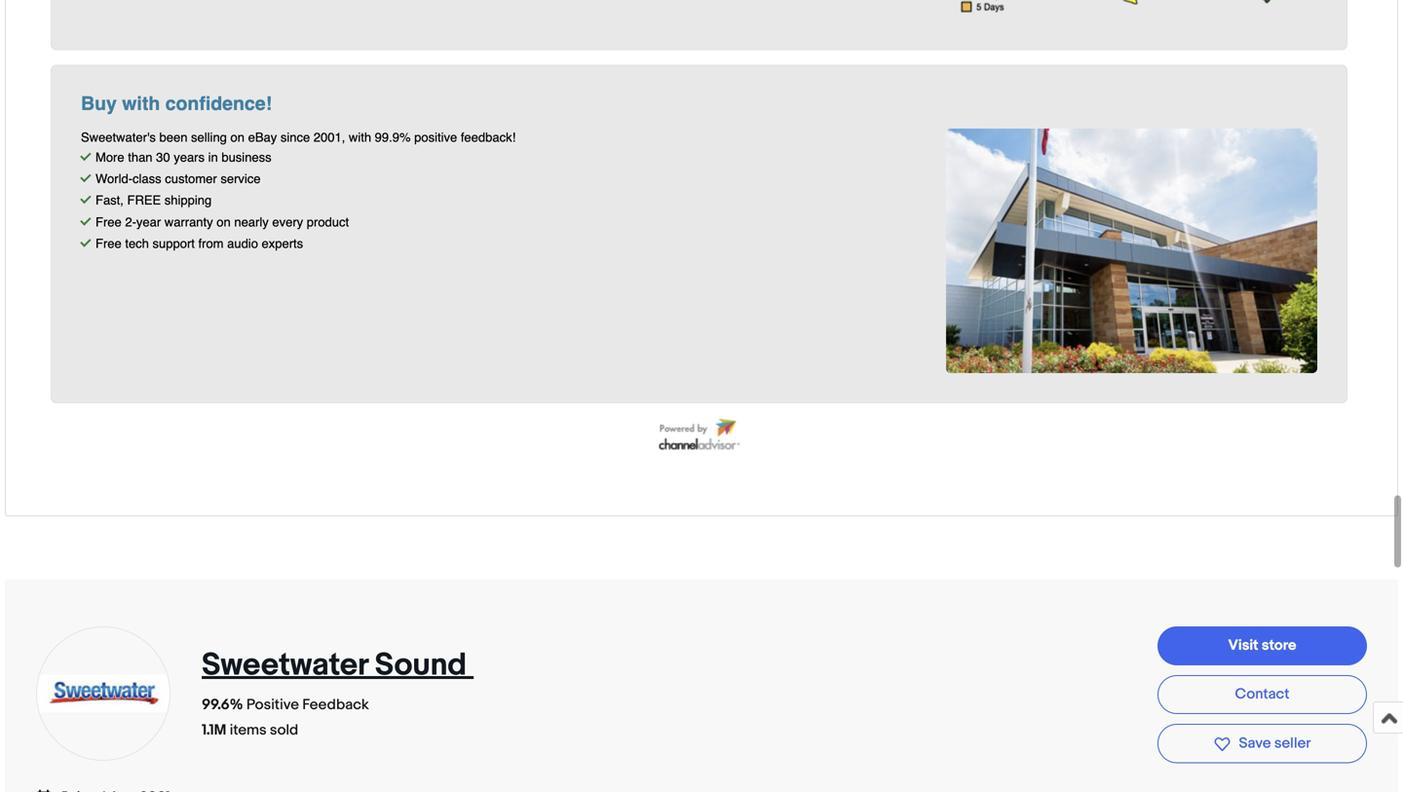 Task type: locate. For each thing, give the bounding box(es) containing it.
store
[[1262, 637, 1297, 655]]

sold
[[270, 722, 298, 739]]

contact
[[1236, 686, 1290, 704]]

seller
[[1275, 735, 1312, 753]]

positive
[[247, 696, 299, 714]]

sweetwater sound image
[[35, 674, 172, 714]]

sweetwater
[[202, 647, 368, 685]]

text__icon wrapper image
[[36, 787, 60, 793]]

visit store
[[1229, 637, 1297, 655]]

save seller
[[1239, 735, 1312, 753]]



Task type: describe. For each thing, give the bounding box(es) containing it.
contact link
[[1158, 676, 1368, 715]]

99.6% positive feedback 1.1m items sold
[[202, 696, 369, 739]]

feedback
[[302, 696, 369, 714]]

items
[[230, 722, 267, 739]]

sound
[[375, 647, 467, 685]]

1.1m
[[202, 722, 227, 739]]

sweetwater sound
[[202, 647, 467, 685]]

visit store link
[[1158, 627, 1368, 666]]

save seller button
[[1158, 724, 1368, 764]]

99.6%
[[202, 696, 243, 714]]

visit
[[1229, 637, 1259, 655]]

sweetwater sound link
[[202, 647, 474, 685]]

save
[[1239, 735, 1272, 753]]



Task type: vqa. For each thing, say whether or not it's contained in the screenshot.
Sweetwater Sound IMAGE
yes



